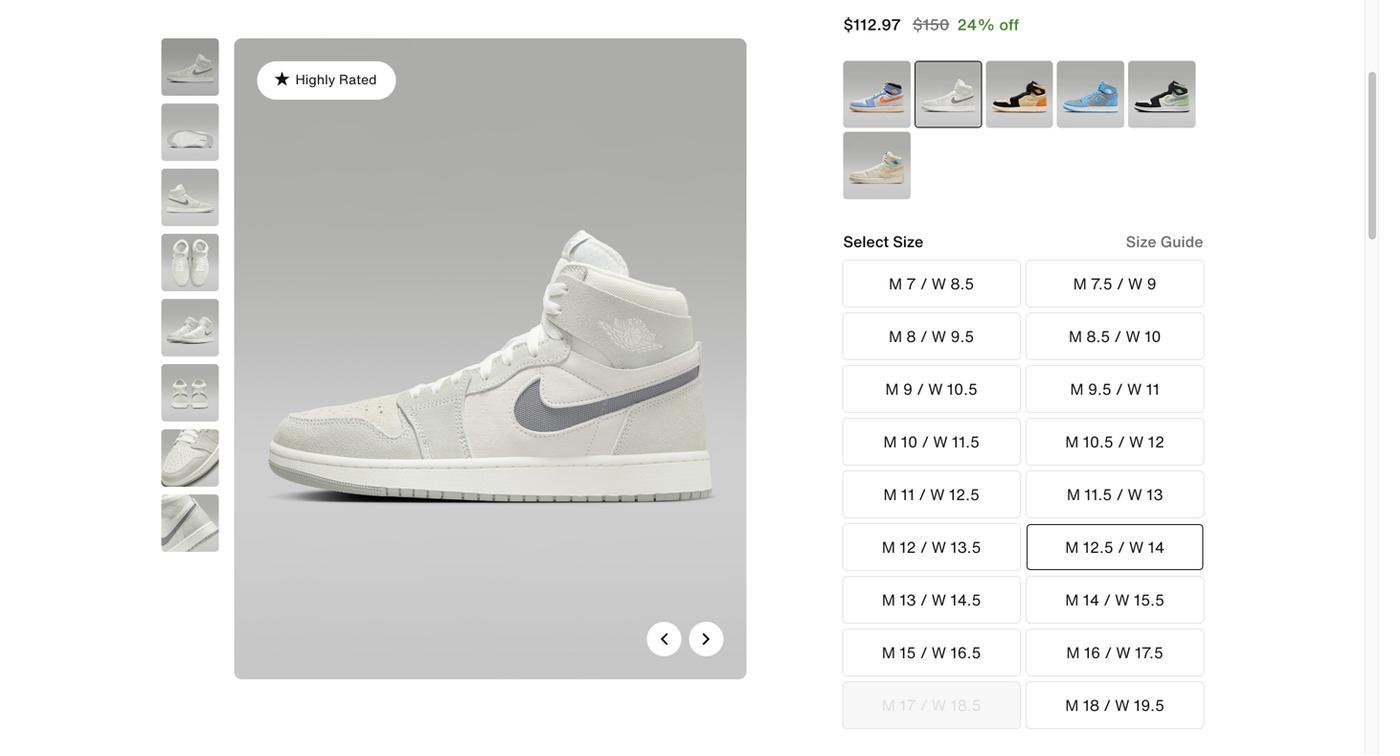 Task type: vqa. For each thing, say whether or not it's contained in the screenshot.
M for M 11.5 / W 13
yes



Task type: locate. For each thing, give the bounding box(es) containing it.
/ for 18
[[1104, 694, 1111, 717]]

cement grey/university blue/white image
[[1058, 61, 1125, 128]]

m 18 / w 19.5
[[1066, 694, 1165, 717]]

0 vertical spatial 13
[[1147, 483, 1164, 506]]

11.5 up m 12.5 / w 14
[[1085, 483, 1113, 506]]

w for 9.5
[[932, 325, 947, 348]]

24%
[[958, 13, 996, 36]]

8
[[907, 325, 917, 348]]

m for m 7.5 / w 9
[[1074, 272, 1087, 295]]

1 vertical spatial 13
[[900, 588, 917, 611]]

14 up "15.5"
[[1149, 536, 1165, 559]]

w right 8
[[932, 325, 947, 348]]

w down m 10 / w 11.5
[[931, 483, 945, 506]]

10.5 down m 9.5 / w 11
[[1083, 430, 1114, 453]]

10.5
[[947, 378, 978, 401], [1083, 430, 1114, 453]]

m 8.5 / w 10
[[1069, 325, 1162, 348]]

m 9.5 / w 11
[[1071, 378, 1160, 401]]

12.5 up m 14 / w 15.5
[[1083, 536, 1114, 559]]

1 horizontal spatial 12
[[1149, 430, 1165, 453]]

0 vertical spatial 8.5
[[951, 272, 975, 295]]

14
[[1149, 536, 1165, 559], [1083, 588, 1100, 611]]

/ left "15.5"
[[1104, 588, 1111, 611]]

10
[[1145, 325, 1162, 348], [901, 430, 918, 453]]

w for 11.5
[[934, 430, 948, 453]]

w left '18.5'
[[932, 694, 947, 717]]

m 7.5 / w 9
[[1074, 272, 1157, 295]]

/ for 8.5
[[1115, 325, 1122, 348]]

9
[[1147, 272, 1157, 295], [903, 378, 913, 401]]

0 vertical spatial 9.5
[[951, 325, 975, 348]]

1 vertical spatial 14
[[1083, 588, 1100, 611]]

1 horizontal spatial 9
[[1147, 272, 1157, 295]]

w for 10
[[1126, 325, 1141, 348]]

0 vertical spatial 12.5
[[949, 483, 980, 506]]

w for 10.5
[[929, 378, 943, 401]]

15
[[900, 641, 917, 664]]

/ down m 8.5 / w 10
[[1116, 378, 1124, 401]]

0 vertical spatial 14
[[1149, 536, 1165, 559]]

0 vertical spatial 10.5
[[947, 378, 978, 401]]

18
[[1083, 694, 1100, 717]]

w left 14.5
[[932, 588, 947, 611]]

m 11.5 / w 13
[[1067, 483, 1164, 506]]

w for 8.5
[[932, 272, 947, 295]]

m for m 10 / w 11.5
[[884, 430, 897, 453]]

11
[[1147, 378, 1160, 401], [901, 483, 915, 506]]

/ for 9.5
[[1116, 378, 1124, 401]]

/ up m 12 / w 13.5
[[919, 483, 927, 506]]

/ for 9
[[917, 378, 925, 401]]

size
[[893, 230, 924, 253], [1126, 230, 1157, 253]]

16.5
[[951, 641, 982, 664]]

1 vertical spatial 8.5
[[1087, 325, 1111, 348]]

w for 11
[[1128, 378, 1142, 401]]

w down m 8 / w 9.5
[[929, 378, 943, 401]]

summit white/light silver/sail/particle grey image
[[915, 61, 982, 128]]

/ left 13.5
[[921, 536, 928, 559]]

/ up m 12.5 / w 14
[[1117, 483, 1124, 506]]

0 horizontal spatial 13
[[900, 588, 917, 611]]

9.5 right 8
[[951, 325, 975, 348]]

0 vertical spatial 10
[[1145, 325, 1162, 348]]

1 horizontal spatial size
[[1126, 230, 1157, 253]]

w left 16.5
[[932, 641, 947, 664]]

w left 17.5
[[1117, 641, 1131, 664]]

9 down size guide link
[[1147, 272, 1157, 295]]

w left 19.5
[[1116, 694, 1130, 717]]

8.5 down 7.5
[[1087, 325, 1111, 348]]

w left "15.5"
[[1116, 588, 1130, 611]]

m 15 / w 16.5
[[882, 641, 982, 664]]

m left 7
[[889, 272, 903, 295]]

m down m 12 / w 13.5
[[882, 588, 896, 611]]

m up m 12.5 / w 14
[[1067, 483, 1081, 506]]

w down m 9 / w 10.5
[[934, 430, 948, 453]]

/ for 11
[[919, 483, 927, 506]]

10 down m 9 / w 10.5
[[901, 430, 918, 453]]

0 horizontal spatial 12
[[900, 536, 917, 559]]

11 up m 12 / w 13.5
[[901, 483, 915, 506]]

next image
[[701, 633, 712, 645]]

m left 15
[[882, 641, 896, 664]]

/ down m 7.5 / w 9
[[1115, 325, 1122, 348]]

size left the guide
[[1126, 230, 1157, 253]]

m up "m 13 / w 14.5"
[[882, 536, 896, 559]]

8.5 right 7
[[951, 272, 975, 295]]

1 horizontal spatial 10
[[1145, 325, 1162, 348]]

12 up m 11.5 / w 13
[[1149, 430, 1165, 453]]

m for m 11.5 / w 13
[[1067, 483, 1081, 506]]

w up "15.5"
[[1130, 536, 1144, 559]]

size right select
[[893, 230, 924, 253]]

m left 8
[[889, 325, 903, 348]]

10 down m 7.5 / w 9
[[1145, 325, 1162, 348]]

/ for 13
[[921, 588, 928, 611]]

/ for 12.5
[[1118, 536, 1126, 559]]

/ right 7.5
[[1117, 272, 1125, 295]]

w
[[932, 272, 947, 295], [1129, 272, 1143, 295], [932, 325, 947, 348], [1126, 325, 1141, 348], [929, 378, 943, 401], [1128, 378, 1142, 401], [934, 430, 948, 453], [1130, 430, 1144, 453], [931, 483, 945, 506], [1128, 483, 1143, 506], [932, 536, 947, 559], [1130, 536, 1144, 559], [932, 588, 947, 611], [1116, 588, 1130, 611], [932, 641, 947, 664], [1117, 641, 1131, 664], [932, 694, 947, 717], [1116, 694, 1130, 717]]

m down m 9 / w 10.5
[[884, 430, 897, 453]]

11.5 down m 9 / w 10.5
[[952, 430, 980, 453]]

1 vertical spatial 9.5
[[1088, 378, 1112, 401]]

12
[[1149, 430, 1165, 453], [900, 536, 917, 559]]

m up m 9.5 / w 11
[[1069, 325, 1083, 348]]

11 down m 8.5 / w 10
[[1147, 378, 1160, 401]]

m 8 / w 9.5
[[889, 325, 975, 348]]

m left 17 in the right bottom of the page
[[882, 694, 896, 717]]

/ right 18
[[1104, 694, 1111, 717]]

w down m 7.5 / w 9
[[1126, 325, 1141, 348]]

m down m 9.5 / w 11
[[1066, 430, 1079, 453]]

w up m 12.5 / w 14
[[1128, 483, 1143, 506]]

m left 18
[[1066, 694, 1079, 717]]

0 vertical spatial 11.5
[[952, 430, 980, 453]]

1 horizontal spatial 13
[[1147, 483, 1164, 506]]

m 10 / w 11.5
[[884, 430, 980, 453]]

m
[[889, 272, 903, 295], [1074, 272, 1087, 295], [889, 325, 903, 348], [1069, 325, 1083, 348], [886, 378, 899, 401], [1071, 378, 1084, 401], [884, 430, 897, 453], [1066, 430, 1079, 453], [884, 483, 897, 506], [1067, 483, 1081, 506], [882, 536, 896, 559], [1066, 536, 1079, 559], [882, 588, 896, 611], [1066, 588, 1079, 611], [882, 641, 896, 664], [1067, 641, 1080, 664], [882, 694, 896, 717], [1066, 694, 1079, 717]]

m 17 / w 18.5
[[882, 694, 982, 717]]

/ right 15
[[921, 641, 928, 664]]

0 vertical spatial 12
[[1149, 430, 1165, 453]]

w for 14.5
[[932, 588, 947, 611]]

/ left 14.5
[[921, 588, 928, 611]]

10.5 down m 8 / w 9.5
[[947, 378, 978, 401]]

/ for 10
[[922, 430, 929, 453]]

9.5
[[951, 325, 975, 348], [1088, 378, 1112, 401]]

light orewood brown/sail/celestial gold/bright citrus image
[[844, 132, 911, 199]]

13
[[1147, 483, 1164, 506], [900, 588, 917, 611]]

12.5 up 13.5
[[949, 483, 980, 506]]

m for m 9.5 / w 11
[[1071, 378, 1084, 401]]

0 vertical spatial 11
[[1147, 378, 1160, 401]]

12.5
[[949, 483, 980, 506], [1083, 536, 1114, 559]]

/ right 16
[[1105, 641, 1113, 664]]

13 up m 12.5 / w 14
[[1147, 483, 1164, 506]]

/ down m 8 / w 9.5
[[917, 378, 925, 401]]

/ right 17 in the right bottom of the page
[[921, 694, 928, 717]]

w down m 8.5 / w 10
[[1128, 378, 1142, 401]]

m left 16
[[1067, 641, 1080, 664]]

12 up "m 13 / w 14.5"
[[900, 536, 917, 559]]

13 up 15
[[900, 588, 917, 611]]

m for m 17 / w 18.5
[[882, 694, 896, 717]]

0 horizontal spatial 11
[[901, 483, 915, 506]]

0 horizontal spatial size
[[893, 230, 924, 253]]

m for m 13 / w 14.5
[[882, 588, 896, 611]]

1 horizontal spatial 8.5
[[1087, 325, 1111, 348]]

/ up m 11.5 / w 13
[[1118, 430, 1126, 453]]

9.5 up 'm 10.5 / w 12'
[[1088, 378, 1112, 401]]

/ down m 9 / w 10.5
[[922, 430, 929, 453]]

w for 12.5
[[931, 483, 945, 506]]

m up m 16 / w 17.5
[[1066, 588, 1079, 611]]

/ for 10.5
[[1118, 430, 1126, 453]]

select
[[844, 230, 889, 253]]

14 up 16
[[1083, 588, 1100, 611]]

m up m 14 / w 15.5
[[1066, 536, 1079, 559]]

/ right 8
[[921, 325, 928, 348]]

/ down m 11.5 / w 13
[[1118, 536, 1126, 559]]

m down m 8 / w 9.5
[[886, 378, 899, 401]]

m 9 / w 10.5
[[886, 378, 978, 401]]

/ for 7.5
[[1117, 272, 1125, 295]]

$150
[[913, 13, 950, 36]]

air jordan 1 zoom cmft 2 men's shoes image
[[161, 38, 219, 96], [234, 38, 747, 679], [161, 103, 219, 161], [161, 169, 219, 226], [161, 234, 219, 291], [161, 299, 219, 356], [161, 364, 219, 422], [161, 429, 219, 487], [161, 494, 219, 552]]

1 vertical spatial 11.5
[[1085, 483, 1113, 506]]

m for m 10.5 / w 12
[[1066, 430, 1079, 453]]

11.5
[[952, 430, 980, 453], [1085, 483, 1113, 506]]

/
[[921, 272, 928, 295], [1117, 272, 1125, 295], [921, 325, 928, 348], [1115, 325, 1122, 348], [917, 378, 925, 401], [1116, 378, 1124, 401], [922, 430, 929, 453], [1118, 430, 1126, 453], [919, 483, 927, 506], [1117, 483, 1124, 506], [921, 536, 928, 559], [1118, 536, 1126, 559], [921, 588, 928, 611], [1104, 588, 1111, 611], [921, 641, 928, 664], [1105, 641, 1113, 664], [921, 694, 928, 717], [1104, 694, 1111, 717]]

/ for 11.5
[[1117, 483, 1124, 506]]

1 horizontal spatial 14
[[1149, 536, 1165, 559]]

m for m 11 / w 12.5
[[884, 483, 897, 506]]

w right 7
[[932, 272, 947, 295]]

/ right 7
[[921, 272, 928, 295]]

size guide link
[[1126, 230, 1204, 253]]

highly rated
[[296, 69, 377, 89]]

1 horizontal spatial 11
[[1147, 378, 1160, 401]]

9 down 8
[[903, 378, 913, 401]]

m up m 12 / w 13.5
[[884, 483, 897, 506]]

w for 14
[[1130, 536, 1144, 559]]

w up m 11.5 / w 13
[[1130, 430, 1144, 453]]

rated
[[339, 69, 377, 89]]

w left 13.5
[[932, 536, 947, 559]]

1 horizontal spatial 10.5
[[1083, 430, 1114, 453]]

$112.97
[[844, 13, 902, 36]]

m 13 / w 14.5
[[882, 588, 982, 611]]

1 vertical spatial 12.5
[[1083, 536, 1114, 559]]

m left 7.5
[[1074, 272, 1087, 295]]

w right 7.5
[[1129, 272, 1143, 295]]

8.5
[[951, 272, 975, 295], [1087, 325, 1111, 348]]

0 horizontal spatial 10
[[901, 430, 918, 453]]

m up 'm 10.5 / w 12'
[[1071, 378, 1084, 401]]

0 horizontal spatial 9
[[903, 378, 913, 401]]

highly
[[296, 69, 336, 89]]

7
[[907, 272, 917, 295]]

7.5
[[1091, 272, 1113, 295]]

1 horizontal spatial 12.5
[[1083, 536, 1114, 559]]



Task type: describe. For each thing, give the bounding box(es) containing it.
size guide
[[1126, 230, 1204, 253]]

select size
[[844, 230, 924, 253]]

off
[[1000, 13, 1020, 36]]

16
[[1085, 641, 1101, 664]]

14.5
[[951, 588, 982, 611]]

guide
[[1161, 230, 1204, 253]]

13.5
[[951, 536, 982, 559]]

15.5
[[1134, 588, 1165, 611]]

w for 19.5
[[1116, 694, 1130, 717]]

17.5
[[1135, 641, 1164, 664]]

0 horizontal spatial 11.5
[[952, 430, 980, 453]]

2 size from the left
[[1126, 230, 1157, 253]]

m for m 15 / w 16.5
[[882, 641, 896, 664]]

1 horizontal spatial 9.5
[[1088, 378, 1112, 401]]

1 size from the left
[[893, 230, 924, 253]]

0 horizontal spatial 10.5
[[947, 378, 978, 401]]

/ for 14
[[1104, 588, 1111, 611]]

w for 9
[[1129, 272, 1143, 295]]

m 14 / w 15.5
[[1066, 588, 1165, 611]]

m 10.5 / w 12
[[1066, 430, 1165, 453]]

m 12 / w 13.5
[[882, 536, 982, 559]]

1 vertical spatial 10.5
[[1083, 430, 1114, 453]]

m for m 8 / w 9.5
[[889, 325, 903, 348]]

w for 18.5
[[932, 694, 947, 717]]

0 horizontal spatial 9.5
[[951, 325, 975, 348]]

0 horizontal spatial 14
[[1083, 588, 1100, 611]]

sail/royal pulse/light silver/alpha orange image
[[844, 61, 911, 128]]

m for m 12 / w 13.5
[[882, 536, 896, 559]]

0 vertical spatial 9
[[1147, 272, 1157, 295]]

w for 13.5
[[932, 536, 947, 559]]

/ for 12
[[921, 536, 928, 559]]

w for 12
[[1130, 430, 1144, 453]]

m for m 8.5 / w 10
[[1069, 325, 1083, 348]]

m 16 / w 17.5
[[1067, 641, 1164, 664]]

1 vertical spatial 10
[[901, 430, 918, 453]]

m for m 14 / w 15.5
[[1066, 588, 1079, 611]]

previous image
[[659, 633, 670, 645]]

m 11 / w 12.5
[[884, 483, 980, 506]]

muslin/black/vivid orange/celestial gold image
[[986, 61, 1054, 128]]

/ for 7
[[921, 272, 928, 295]]

m for m 16 / w 17.5
[[1067, 641, 1080, 664]]

/ for 16
[[1105, 641, 1113, 664]]

1 vertical spatial 11
[[901, 483, 915, 506]]

m for m 9 / w 10.5
[[886, 378, 899, 401]]

w for 17.5
[[1117, 641, 1131, 664]]

19.5
[[1134, 694, 1165, 717]]

w for 15.5
[[1116, 588, 1130, 611]]

1 vertical spatial 9
[[903, 378, 913, 401]]

white/black/honeydew/vapor green image
[[1129, 61, 1196, 128]]

17
[[900, 694, 917, 717]]

m 7 / w 8.5
[[889, 272, 975, 295]]

/ for 17
[[921, 694, 928, 717]]

m 12.5 / w 14
[[1066, 536, 1165, 559]]

/ for 15
[[921, 641, 928, 664]]

w for 16.5
[[932, 641, 947, 664]]

m for m 7 / w 8.5
[[889, 272, 903, 295]]

m for m 18 / w 19.5
[[1066, 694, 1079, 717]]

$150 24% off
[[913, 13, 1020, 36]]

/ for 8
[[921, 325, 928, 348]]

0 horizontal spatial 8.5
[[951, 272, 975, 295]]

w for 13
[[1128, 483, 1143, 506]]

18.5
[[951, 694, 982, 717]]

1 horizontal spatial 11.5
[[1085, 483, 1113, 506]]

0 horizontal spatial 12.5
[[949, 483, 980, 506]]

m for m 12.5 / w 14
[[1066, 536, 1079, 559]]

1 vertical spatial 12
[[900, 536, 917, 559]]



